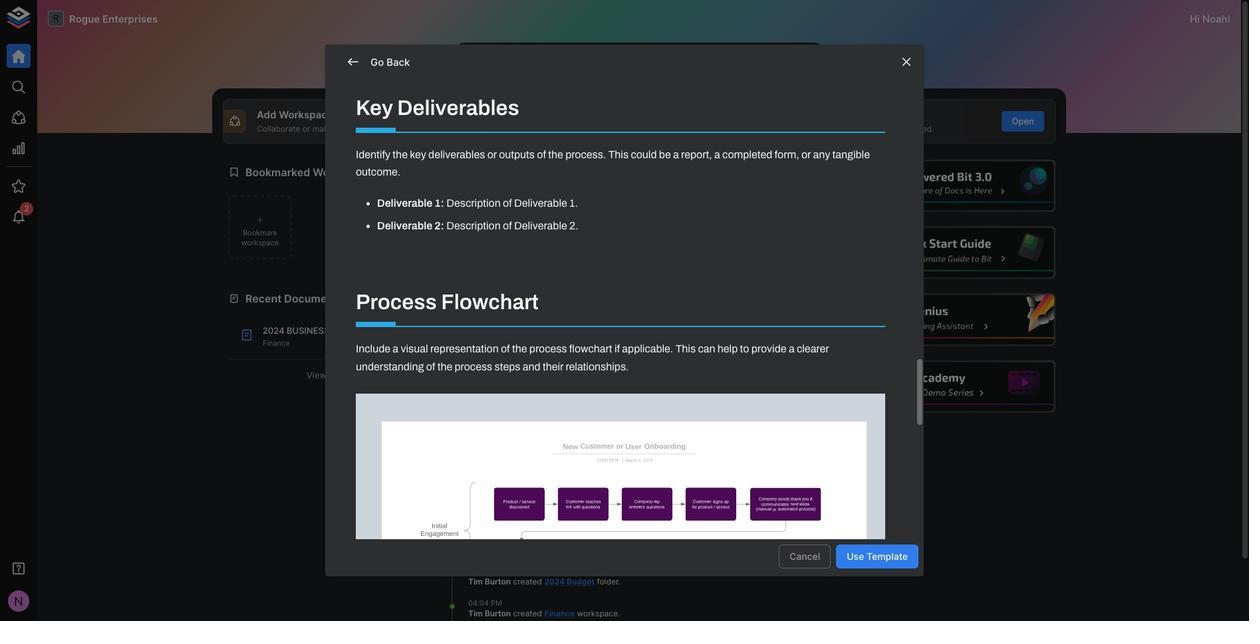Task type: locate. For each thing, give the bounding box(es) containing it.
1 tim from the top
[[469, 490, 483, 500]]

1 vertical spatial finance
[[545, 609, 575, 619]]

0 vertical spatial 04:07 pm
[[469, 480, 502, 489]]

key
[[356, 96, 393, 120]]

of right outputs
[[537, 149, 546, 160]]

0 horizontal spatial lott
[[491, 361, 506, 371]]

1 horizontal spatial to
[[740, 344, 750, 355]]

0 horizontal spatial create
[[538, 124, 563, 134]]

burton inside 04:04 pm tim burton created finance workspace .
[[485, 609, 511, 619]]

deliverable left 1:
[[377, 198, 433, 209]]

noah right hi
[[1203, 12, 1228, 25]]

1 horizontal spatial lott
[[562, 447, 577, 457]]

help
[[718, 344, 738, 355]]

2 vertical spatial noah
[[540, 447, 560, 457]]

or left outputs
[[488, 149, 497, 160]]

folder inside 04:07 pm tim burton created 2024 budget folder .
[[597, 577, 619, 587]]

noah up 2024 tax documents link
[[540, 447, 560, 457]]

finance
[[263, 338, 290, 348], [545, 609, 575, 619]]

tim burton created up folder .
[[469, 490, 545, 500]]

1 vertical spatial 04:07
[[469, 523, 488, 533]]

bookmarked workspaces
[[246, 165, 377, 179]]

any
[[566, 124, 579, 134], [814, 149, 831, 160]]

. right budget
[[619, 577, 621, 587]]

2 vertical spatial workspace
[[577, 609, 618, 619]]

0 vertical spatial business
[[287, 326, 330, 336]]

today
[[447, 323, 472, 334]]

1 04:07 pm from the top
[[469, 480, 502, 489]]

0 vertical spatial plan
[[332, 326, 355, 336]]

04:13 pm
[[469, 350, 501, 360]]

1 horizontal spatial add
[[453, 116, 469, 126]]

1 tim burton created from the top
[[469, 490, 545, 500]]

favorites
[[720, 420, 756, 430]]

lott up tax
[[562, 447, 577, 457]]

2024 business plan
[[469, 361, 602, 382]]

the up steps
[[512, 344, 527, 355]]

plan inside 2024 business plan
[[469, 372, 490, 382]]

or
[[303, 124, 310, 134], [627, 124, 635, 134], [488, 149, 497, 160], [802, 149, 811, 160]]

business
[[287, 326, 330, 336], [562, 361, 602, 371]]

04:07
[[469, 480, 488, 489], [469, 523, 488, 533], [469, 567, 488, 576]]

1 vertical spatial documents
[[469, 502, 513, 512]]

get
[[888, 124, 900, 134]]

3 tim from the top
[[469, 577, 483, 587]]

1 create from the left
[[538, 124, 563, 134]]

0 vertical spatial and
[[871, 124, 885, 134]]

deliverable left 2:
[[377, 220, 433, 232]]

any left type
[[566, 124, 579, 134]]

4 burton from the top
[[485, 609, 511, 619]]

or inside add workspace collaborate or make it private.
[[303, 124, 310, 134]]

provide
[[752, 344, 787, 355]]

. right finance link on the bottom of page
[[618, 609, 621, 619]]

any inside identify the key deliverables or outputs of the process. this could be a report, a completed form, or any tangible outcome.
[[814, 149, 831, 160]]

0 vertical spatial this
[[609, 149, 629, 160]]

of up deliverable 2: description of deliverable 2.
[[503, 198, 512, 209]]

2 04:07 pm from the top
[[469, 523, 502, 533]]

1 horizontal spatial business
[[562, 361, 602, 371]]

1 burton from the top
[[485, 490, 511, 500]]

2024 inside 2024 tax documents
[[545, 490, 565, 500]]

created inside 04:04 pm tim burton created finance workspace .
[[513, 609, 542, 619]]

0 vertical spatial folder
[[515, 502, 536, 512]]

2 tim from the top
[[469, 534, 483, 544]]

cash
[[469, 545, 488, 555]]

deliverable 2: description of deliverable 2.
[[377, 220, 579, 232]]

noah
[[1203, 12, 1228, 25], [469, 361, 489, 371], [540, 447, 560, 457]]

noah for noah lott to
[[540, 447, 560, 457]]

process up their
[[530, 344, 567, 355]]

help image
[[856, 159, 1056, 212], [856, 227, 1056, 279], [856, 294, 1056, 346], [856, 361, 1056, 413]]

use template button
[[837, 545, 919, 569]]

noah down 04:13 at bottom
[[469, 361, 489, 371]]

description
[[447, 198, 501, 209], [447, 220, 501, 232]]

create left faster
[[819, 124, 845, 134]]

pm
[[490, 350, 501, 360], [490, 394, 501, 403], [490, 480, 502, 489], [490, 523, 502, 533], [490, 567, 502, 576], [491, 599, 502, 608]]

business for 2024 business plan
[[562, 361, 602, 371]]

04:12 pm
[[469, 394, 501, 403]]

0 vertical spatial workspace
[[241, 238, 279, 248]]

pm right 04:12
[[490, 394, 501, 403]]

workspace down budget
[[577, 609, 618, 619]]

2024 inside 2024 business plan finance
[[263, 326, 285, 336]]

hi
[[1191, 12, 1200, 25]]

0 vertical spatial finance
[[263, 338, 290, 348]]

1 horizontal spatial plan
[[469, 372, 490, 382]]

1 vertical spatial tim burton created
[[469, 534, 545, 544]]

1 vertical spatial process
[[455, 361, 493, 373]]

of
[[601, 124, 608, 134], [537, 149, 546, 160], [503, 198, 512, 209], [503, 220, 512, 232], [501, 344, 510, 355], [426, 361, 435, 373]]

a
[[674, 149, 679, 160], [715, 149, 721, 160], [393, 344, 399, 355], [789, 344, 795, 355]]

pm inside 04:07 pm tim burton created 2024 budget folder .
[[490, 567, 502, 576]]

0 horizontal spatial workspace
[[279, 108, 333, 121]]

applicable.
[[622, 344, 674, 355]]

. left their
[[530, 372, 532, 382]]

plan for 2024 business plan
[[469, 372, 490, 382]]

1.
[[570, 198, 578, 209]]

flow
[[490, 545, 508, 555]]

a right 'report,'
[[715, 149, 721, 160]]

2024
[[263, 326, 285, 336], [540, 361, 560, 371], [545, 490, 565, 500], [545, 534, 565, 544], [545, 577, 565, 587]]

plan up all
[[332, 326, 355, 336]]

2024 inside 2024 business plan
[[540, 361, 560, 371]]

4 tim from the top
[[469, 609, 483, 619]]

tangible
[[833, 149, 870, 160]]

process
[[530, 344, 567, 355], [455, 361, 493, 373]]

bookmark workspace button
[[228, 196, 292, 260]]

3 help image from the top
[[856, 294, 1056, 346]]

0 horizontal spatial to
[[579, 447, 587, 457]]

1 vertical spatial business
[[562, 361, 602, 371]]

0 vertical spatial lott
[[491, 361, 506, 371]]

0 vertical spatial to
[[740, 344, 750, 355]]

1 vertical spatial noah
[[469, 361, 489, 371]]

or left make
[[303, 124, 310, 134]]

business inside 2024 business plan finance
[[287, 326, 330, 336]]

0 horizontal spatial business
[[287, 326, 330, 336]]

1 vertical spatial this
[[676, 344, 696, 355]]

0 horizontal spatial add
[[257, 108, 277, 121]]

1 horizontal spatial folder
[[597, 577, 619, 587]]

0 horizontal spatial and
[[523, 361, 541, 373]]

pm up 'noah lott created'
[[490, 350, 501, 360]]

1 horizontal spatial documents
[[469, 502, 513, 512]]

found.
[[758, 420, 784, 430]]

0 vertical spatial any
[[566, 124, 579, 134]]

pm down flow
[[490, 567, 502, 576]]

pm right 04:04
[[491, 599, 502, 608]]

plan inside 2024 business plan finance
[[332, 326, 355, 336]]

0 vertical spatial noah
[[1203, 12, 1228, 25]]

business inside 2024 business plan
[[562, 361, 602, 371]]

of down deliverable 1: description of deliverable 1.
[[503, 220, 512, 232]]

add button
[[440, 111, 482, 132]]

workspace up make
[[279, 108, 333, 121]]

and
[[871, 124, 885, 134], [523, 361, 541, 373]]

2 create from the left
[[819, 124, 845, 134]]

2024 tax documents
[[469, 490, 581, 512]]

2 04:07 from the top
[[469, 523, 488, 533]]

. for document .
[[530, 372, 532, 382]]

business down flowchart at the left of the page
[[562, 361, 602, 371]]

2 description from the top
[[447, 220, 501, 232]]

go back dialog
[[325, 45, 924, 622]]

2 help image from the top
[[856, 227, 1056, 279]]

tim
[[469, 490, 483, 500], [469, 534, 483, 544], [469, 577, 483, 587], [469, 609, 483, 619]]

description up deliverable 2: description of deliverable 2.
[[447, 198, 501, 209]]

any left tangible
[[814, 149, 831, 160]]

activities
[[517, 292, 566, 305]]

1 vertical spatial description
[[447, 220, 501, 232]]

to up tax
[[579, 447, 587, 457]]

1 horizontal spatial any
[[814, 149, 831, 160]]

quarterly
[[567, 534, 604, 544]]

make
[[313, 124, 333, 134]]

created up folder .
[[513, 490, 542, 500]]

plan up 04:12
[[469, 372, 490, 382]]

to
[[740, 344, 750, 355], [579, 447, 587, 457]]

1 horizontal spatial noah
[[540, 447, 560, 457]]

process.
[[566, 149, 606, 160]]

0 vertical spatial description
[[447, 198, 501, 209]]

1 vertical spatial plan
[[469, 372, 490, 382]]

1 horizontal spatial process
[[530, 344, 567, 355]]

1 horizontal spatial finance
[[545, 609, 575, 619]]

workspace inside 04:04 pm tim burton created finance workspace .
[[577, 609, 618, 619]]

flowchart
[[570, 344, 613, 355]]

documents up flow
[[469, 502, 513, 512]]

1 vertical spatial lott
[[562, 447, 577, 457]]

and left their
[[523, 361, 541, 373]]

add up deliverables
[[453, 116, 469, 126]]

workspace down 04:12 pm
[[469, 415, 510, 425]]

rogue
[[69, 12, 100, 25]]

1 description from the top
[[447, 198, 501, 209]]

deliverable left 1.
[[514, 198, 568, 209]]

04:07 pm up cash
[[469, 523, 502, 533]]

workspace inside add workspace collaborate or make it private.
[[279, 108, 333, 121]]

0 horizontal spatial documents
[[284, 292, 343, 305]]

04:07 pm
[[469, 480, 502, 489], [469, 523, 502, 533]]

tim inside 04:04 pm tim burton created finance workspace .
[[469, 609, 483, 619]]

workspace inside bookmark workspace button
[[241, 238, 279, 248]]

0 vertical spatial 04:07
[[469, 480, 488, 489]]

. down 'document'
[[510, 415, 512, 425]]

finance down '2024 budget' link
[[545, 609, 575, 619]]

0 vertical spatial tim burton created
[[469, 490, 545, 500]]

1 horizontal spatial create
[[819, 124, 845, 134]]

their
[[543, 361, 564, 373]]

04:04 pm tim burton created finance workspace .
[[469, 599, 621, 619]]

folder .
[[513, 502, 539, 512]]

3 burton from the top
[[485, 577, 511, 587]]

created down folder .
[[513, 534, 542, 544]]

create
[[538, 124, 563, 134], [819, 124, 845, 134]]

0 horizontal spatial workspace
[[241, 238, 279, 248]]

report,
[[682, 149, 713, 160]]

1 vertical spatial and
[[523, 361, 541, 373]]

to inside include a visual representation of the process flowchart if applicable. this can help to provide a clearer understanding of the process steps and their relationships.
[[740, 344, 750, 355]]

created left finance link on the bottom of page
[[513, 609, 542, 619]]

2024 for 2024 tax documents
[[545, 490, 565, 500]]

0 horizontal spatial finance
[[263, 338, 290, 348]]

tim burton created
[[469, 490, 545, 500], [469, 534, 545, 544]]

folder up 2024 quarterly cash flow
[[515, 502, 536, 512]]

.
[[530, 372, 532, 382], [510, 415, 512, 425], [536, 502, 539, 512], [619, 577, 621, 587], [618, 609, 621, 619]]

0 horizontal spatial any
[[566, 124, 579, 134]]

create left type
[[538, 124, 563, 134]]

use
[[847, 551, 865, 562]]

workspace
[[241, 238, 279, 248], [469, 415, 510, 425], [577, 609, 618, 619]]

add for add workspace collaborate or make it private.
[[257, 108, 277, 121]]

workspace down bookmark
[[241, 238, 279, 248]]

1 vertical spatial workspace
[[457, 292, 514, 305]]

noah lott created
[[469, 361, 540, 371]]

!
[[1228, 12, 1231, 25]]

2 horizontal spatial workspace
[[577, 609, 618, 619]]

3 04:07 from the top
[[469, 567, 488, 576]]

add inside add workspace collaborate or make it private.
[[257, 108, 277, 121]]

04:07 up cash
[[469, 523, 488, 533]]

2024 inside 2024 quarterly cash flow
[[545, 534, 565, 544]]

1 horizontal spatial this
[[676, 344, 696, 355]]

identify the key deliverables or outputs of the process. this could be a report, a completed form, or any tangible outcome.
[[356, 149, 873, 178]]

folder right budget
[[597, 577, 619, 587]]

create for create any type of doc or wiki.
[[538, 124, 563, 134]]

1 04:07 from the top
[[469, 480, 488, 489]]

business for 2024 business plan finance
[[287, 326, 330, 336]]

04:07 up 2024 tax documents link
[[469, 480, 488, 489]]

add for add
[[453, 116, 469, 126]]

the
[[393, 149, 408, 160], [549, 149, 564, 160], [512, 344, 527, 355], [438, 361, 453, 373]]

deliverables
[[429, 149, 485, 160]]

documents inside 2024 tax documents
[[469, 502, 513, 512]]

this left could
[[609, 149, 629, 160]]

noah for noah lott created
[[469, 361, 489, 371]]

the down 'representation'
[[438, 361, 453, 373]]

1 vertical spatial workspace
[[469, 415, 510, 425]]

0 horizontal spatial noah
[[469, 361, 489, 371]]

0 vertical spatial workspace
[[279, 108, 333, 121]]

template
[[867, 551, 908, 562]]

workspace up today
[[457, 292, 514, 305]]

workspace
[[279, 108, 333, 121], [457, 292, 514, 305]]

documents up 2024 business plan finance
[[284, 292, 343, 305]]

business down recent documents
[[287, 326, 330, 336]]

bookmarked
[[246, 165, 310, 179]]

folder
[[515, 502, 536, 512], [597, 577, 619, 587]]

04:07 down cash
[[469, 567, 488, 576]]

. inside 04:07 pm tim burton created 2024 budget folder .
[[619, 577, 621, 587]]

add up collaborate
[[257, 108, 277, 121]]

add inside button
[[453, 116, 469, 126]]

1 vertical spatial any
[[814, 149, 831, 160]]

lott
[[491, 361, 506, 371], [562, 447, 577, 457]]

created up 04:04 pm tim burton created finance workspace .
[[513, 577, 542, 587]]

this left can
[[676, 344, 696, 355]]

. up 2024 quarterly cash flow
[[536, 502, 539, 512]]

key deliverables
[[356, 96, 520, 120]]

and left get
[[871, 124, 885, 134]]

to right help
[[740, 344, 750, 355]]

documents
[[284, 292, 343, 305], [469, 502, 513, 512]]

key
[[410, 149, 426, 160]]

description for deliverable 2:
[[447, 220, 501, 232]]

2024 for 2024 business plan finance
[[263, 326, 285, 336]]

deliverable
[[377, 198, 433, 209], [514, 198, 568, 209], [377, 220, 433, 232], [514, 220, 568, 232]]

finance down recent
[[263, 338, 290, 348]]

process down 04:13 at bottom
[[455, 361, 493, 373]]

2024 quarterly cash flow link
[[469, 534, 604, 555]]

1 vertical spatial folder
[[597, 577, 619, 587]]

04:07 pm up 2024 tax documents link
[[469, 480, 502, 489]]

this
[[609, 149, 629, 160], [676, 344, 696, 355]]

document .
[[492, 372, 532, 382]]

lott up 'document'
[[491, 361, 506, 371]]

of down visual
[[426, 361, 435, 373]]

description down deliverable 1: description of deliverable 1.
[[447, 220, 501, 232]]

1 vertical spatial 04:07 pm
[[469, 523, 502, 533]]

0 horizontal spatial this
[[609, 149, 629, 160]]

0 horizontal spatial plan
[[332, 326, 355, 336]]

2 horizontal spatial noah
[[1203, 12, 1228, 25]]

2 vertical spatial 04:07
[[469, 567, 488, 576]]

this inside identify the key deliverables or outputs of the process. this could be a report, a completed form, or any tangible outcome.
[[609, 149, 629, 160]]

deliverable 1: description of deliverable 1.
[[377, 198, 578, 209]]

tim burton created up flow
[[469, 534, 545, 544]]



Task type: describe. For each thing, give the bounding box(es) containing it.
relationships.
[[566, 361, 629, 373]]

a up understanding
[[393, 344, 399, 355]]

rogue enterprises
[[69, 12, 158, 25]]

0 vertical spatial documents
[[284, 292, 343, 305]]

lott for to
[[562, 447, 577, 457]]

04:04
[[469, 599, 489, 608]]

cancel
[[790, 551, 821, 562]]

open button
[[1002, 111, 1045, 132]]

flowchart
[[441, 291, 539, 314]]

. for workspace .
[[510, 415, 512, 425]]

1:
[[435, 198, 445, 209]]

04:07 pm tim burton created 2024 budget folder .
[[469, 567, 621, 587]]

add workspace collaborate or make it private.
[[257, 108, 370, 134]]

burton inside 04:07 pm tim burton created 2024 budget folder .
[[485, 577, 511, 587]]

doc
[[610, 124, 625, 134]]

private.
[[342, 124, 370, 134]]

04:07 pm for 2024 tax documents
[[469, 480, 502, 489]]

form,
[[775, 149, 800, 160]]

recent documents
[[246, 292, 343, 305]]

description for deliverable 1:
[[447, 198, 501, 209]]

workspace .
[[469, 415, 512, 425]]

2 burton from the top
[[485, 534, 511, 544]]

2 tim burton created from the top
[[469, 534, 545, 544]]

could
[[631, 149, 657, 160]]

0 horizontal spatial folder
[[515, 502, 536, 512]]

bookmark workspace
[[241, 228, 279, 248]]

process
[[356, 291, 437, 314]]

no
[[706, 420, 717, 430]]

04:07 for 2024 quarterly cash flow
[[469, 523, 488, 533]]

and inside include a visual representation of the process flowchart if applicable. this can help to provide a clearer understanding of the process steps and their relationships.
[[523, 361, 541, 373]]

recent
[[246, 292, 282, 305]]

steps
[[495, 361, 521, 373]]

or right form,
[[802, 149, 811, 160]]

type
[[581, 124, 598, 134]]

deliverable left 2.
[[514, 220, 568, 232]]

n
[[14, 594, 23, 609]]

2024 inside 04:07 pm tim burton created 2024 budget folder .
[[545, 577, 565, 587]]

hi noah !
[[1191, 12, 1231, 25]]

inspired.
[[902, 124, 934, 134]]

2:
[[435, 220, 445, 232]]

1 vertical spatial to
[[579, 447, 587, 457]]

open
[[1012, 116, 1035, 126]]

use template
[[847, 551, 908, 562]]

1 horizontal spatial and
[[871, 124, 885, 134]]

. inside 04:04 pm tim burton created finance workspace .
[[618, 609, 621, 619]]

2024 business plan finance
[[263, 326, 355, 348]]

identify
[[356, 149, 391, 160]]

faster
[[847, 124, 869, 134]]

include
[[356, 344, 391, 355]]

2024 for 2024 business plan
[[540, 361, 560, 371]]

0 horizontal spatial process
[[455, 361, 493, 373]]

noah lott to
[[540, 447, 587, 457]]

no favorites found.
[[706, 420, 784, 430]]

bookmark
[[243, 228, 278, 237]]

process flowchart
[[356, 291, 539, 314]]

go back
[[371, 56, 410, 68]]

understanding
[[356, 361, 424, 373]]

representation
[[431, 344, 499, 355]]

04:13
[[469, 350, 488, 360]]

this inside include a visual representation of the process flowchart if applicable. this can help to provide a clearer understanding of the process steps and their relationships.
[[676, 344, 696, 355]]

the left key
[[393, 149, 408, 160]]

it
[[335, 124, 340, 134]]

all
[[329, 370, 340, 381]]

be
[[659, 149, 671, 160]]

a right be
[[674, 149, 679, 160]]

1 horizontal spatial workspace
[[457, 292, 514, 305]]

2024 budget link
[[545, 577, 595, 587]]

if
[[615, 344, 620, 355]]

lott for created
[[491, 361, 506, 371]]

. for folder .
[[536, 502, 539, 512]]

deliverables
[[397, 96, 520, 120]]

2024 business plan link
[[469, 361, 602, 382]]

2.
[[570, 220, 579, 232]]

wiki.
[[637, 124, 654, 134]]

completed
[[723, 149, 773, 160]]

cancel button
[[779, 545, 831, 569]]

outputs
[[499, 149, 535, 160]]

of up 'noah lott created'
[[501, 344, 510, 355]]

04:07 pm for 2024 quarterly cash flow
[[469, 523, 502, 533]]

document
[[492, 372, 530, 382]]

4 help image from the top
[[856, 361, 1056, 413]]

n button
[[4, 587, 33, 616]]

back
[[387, 56, 410, 68]]

finance link
[[545, 609, 575, 619]]

clearer
[[797, 344, 829, 355]]

of left the doc on the top
[[601, 124, 608, 134]]

of inside identify the key deliverables or outputs of the process. this could be a report, a completed form, or any tangible outcome.
[[537, 149, 546, 160]]

04:12
[[469, 394, 488, 403]]

collaborate
[[257, 124, 300, 134]]

view all button
[[228, 365, 418, 386]]

tax
[[567, 490, 581, 500]]

create for create faster and get inspired.
[[819, 124, 845, 134]]

plan for 2024 business plan finance
[[332, 326, 355, 336]]

create faster and get inspired.
[[819, 124, 934, 134]]

2024 quarterly cash flow
[[469, 534, 604, 555]]

2024 for 2024 quarterly cash flow
[[545, 534, 565, 544]]

r
[[53, 13, 59, 23]]

2024 tax documents link
[[469, 490, 581, 512]]

create any type of doc or wiki.
[[538, 124, 654, 134]]

can
[[698, 344, 716, 355]]

finance inside 04:04 pm tim burton created finance workspace .
[[545, 609, 575, 619]]

created inside 04:07 pm tim burton created 2024 budget folder .
[[513, 577, 542, 587]]

a left clearer
[[789, 344, 795, 355]]

or right the doc on the top
[[627, 124, 635, 134]]

pm inside 04:04 pm tim burton created finance workspace .
[[491, 599, 502, 608]]

the left process.
[[549, 149, 564, 160]]

pm up flow
[[490, 523, 502, 533]]

budget
[[567, 577, 595, 587]]

1 help image from the top
[[856, 159, 1056, 212]]

finance inside 2024 business plan finance
[[263, 338, 290, 348]]

1 horizontal spatial workspace
[[469, 415, 510, 425]]

04:07 for 2024 tax documents
[[469, 480, 488, 489]]

pm up 2024 tax documents link
[[490, 480, 502, 489]]

04:07 inside 04:07 pm tim burton created 2024 budget folder .
[[469, 567, 488, 576]]

created up document .
[[508, 361, 537, 371]]

tim inside 04:07 pm tim burton created 2024 budget folder .
[[469, 577, 483, 587]]

view all
[[307, 370, 340, 381]]

workspace activities
[[457, 292, 566, 305]]

0 vertical spatial process
[[530, 344, 567, 355]]



Task type: vqa. For each thing, say whether or not it's contained in the screenshot.
View All
yes



